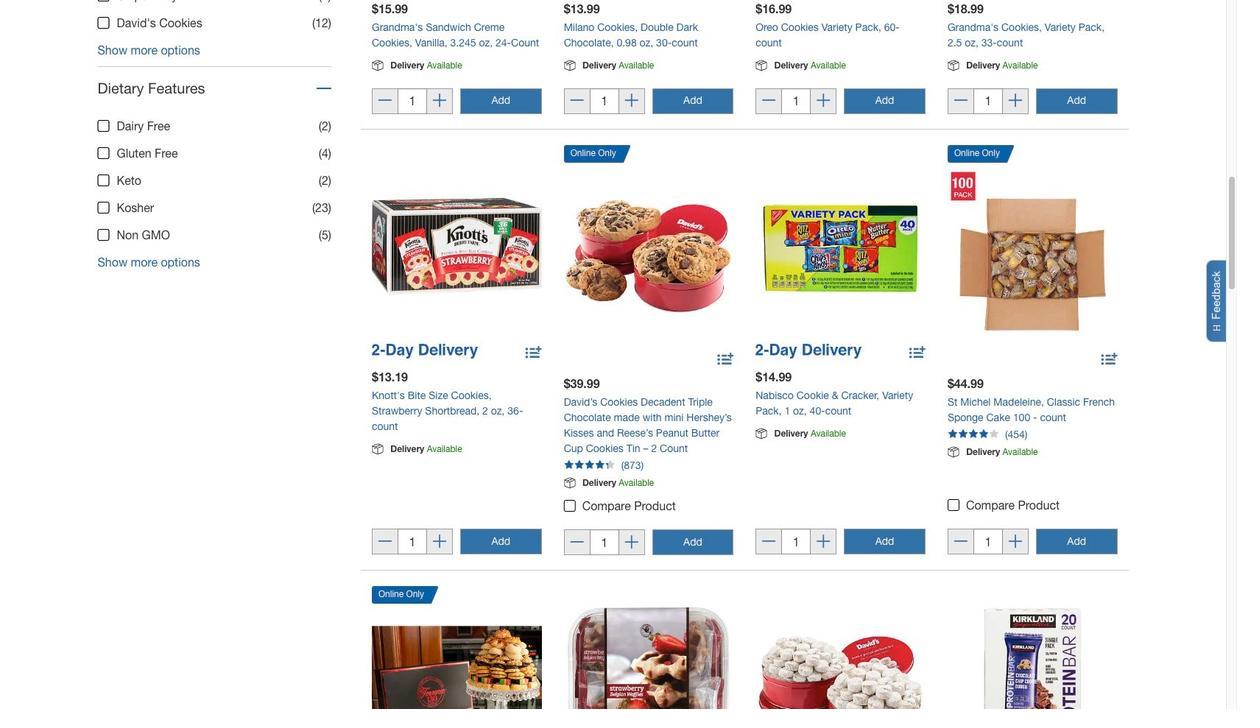 Task type: locate. For each thing, give the bounding box(es) containing it.
1 2-day delivery image from the left
[[372, 344, 478, 359]]

nabisco cookie & cracker, variety pack, 1 oz, 40-count image
[[756, 162, 926, 331]]

add to list  knott's bite size cookies, strawberry shortbread, 2 oz, 36-count image
[[526, 344, 542, 363]]

decrease quantity image for add to list  st michel madeleine, classic french sponge cake 100 - count icon
[[954, 534, 968, 550]]

0 horizontal spatial 2-day delivery image
[[372, 344, 478, 359]]

2-day delivery image
[[372, 344, 478, 359], [756, 344, 862, 359]]

None text field
[[590, 88, 619, 114], [398, 529, 427, 555], [974, 529, 1003, 555], [590, 530, 619, 555], [590, 88, 619, 114], [398, 529, 427, 555], [974, 529, 1003, 555], [590, 530, 619, 555]]

add to list  st michel madeleine, classic french sponge cake 100 - count image
[[1101, 351, 1118, 370]]

None text field
[[398, 88, 427, 114], [782, 88, 811, 114], [974, 88, 1003, 114], [782, 529, 811, 555], [398, 88, 427, 114], [782, 88, 811, 114], [974, 88, 1003, 114], [782, 529, 811, 555]]

knott's bite size cookies, strawberry shortbread, 2 oz, 36-count image
[[372, 162, 542, 331]]

universal bakery, belgian waffles, strawberry, 1.9 oz, 12-count image
[[564, 603, 734, 709]]

2 horizontal spatial decrease quantity image
[[954, 534, 968, 550]]

0 horizontal spatial decrease quantity image
[[570, 535, 584, 551]]

2 2-day delivery image from the left
[[756, 344, 862, 359]]

increase quantity image
[[433, 94, 446, 109], [625, 94, 638, 109], [1009, 94, 1022, 109], [433, 534, 446, 550], [1009, 534, 1022, 550], [817, 534, 830, 550], [625, 535, 638, 551]]

david's cookies decadent triple chocolate made with mini hershey's kisses and reese's peanut butter cup cookies tin – 2 count image
[[564, 168, 734, 338]]

decrease quantity image
[[954, 534, 968, 550], [762, 534, 776, 550], [570, 535, 584, 551]]

1 horizontal spatial 2-day delivery image
[[756, 344, 862, 359]]

david's cookies butter pecan meltaways 32 oz, 2-pack image
[[756, 603, 926, 709]]

2-day delivery image for knott's bite size cookies, strawberry shortbread, 2 oz, 36-count image
[[372, 344, 478, 359]]

decrease quantity image
[[379, 94, 392, 109], [570, 94, 584, 109], [762, 94, 776, 109], [954, 94, 968, 109], [379, 534, 392, 550]]

kirkland signature protein bars chocolate chip cookie dough 2.12 oz., 20-count image
[[948, 603, 1118, 709]]

add to list  nabisco cookie & cracker, variety pack, 1 oz, 40-count image
[[909, 344, 926, 363]]



Task type: vqa. For each thing, say whether or not it's contained in the screenshot.
"List View" "icon"
no



Task type: describe. For each thing, give the bounding box(es) containing it.
ferrara's bakery 4 lbs. italian cookie pack image
[[372, 610, 542, 709]]

1 horizontal spatial decrease quantity image
[[762, 534, 776, 550]]

st michel madeleine, classic french sponge cake 100 - count image
[[948, 168, 1118, 338]]

increase quantity image
[[817, 94, 830, 109]]

decrease quantity image for add to list  david's cookies decadent triple chocolate made with mini hershey's kisses and reese's peanut butter cup cookies tin – 2 count image
[[570, 535, 584, 551]]

2-day delivery image for the nabisco cookie & cracker, variety pack, 1 oz, 40-count image
[[756, 344, 862, 359]]

add to list  david's cookies decadent triple chocolate made with mini hershey's kisses and reese's peanut butter cup cookies tin – 2 count image
[[718, 351, 734, 370]]



